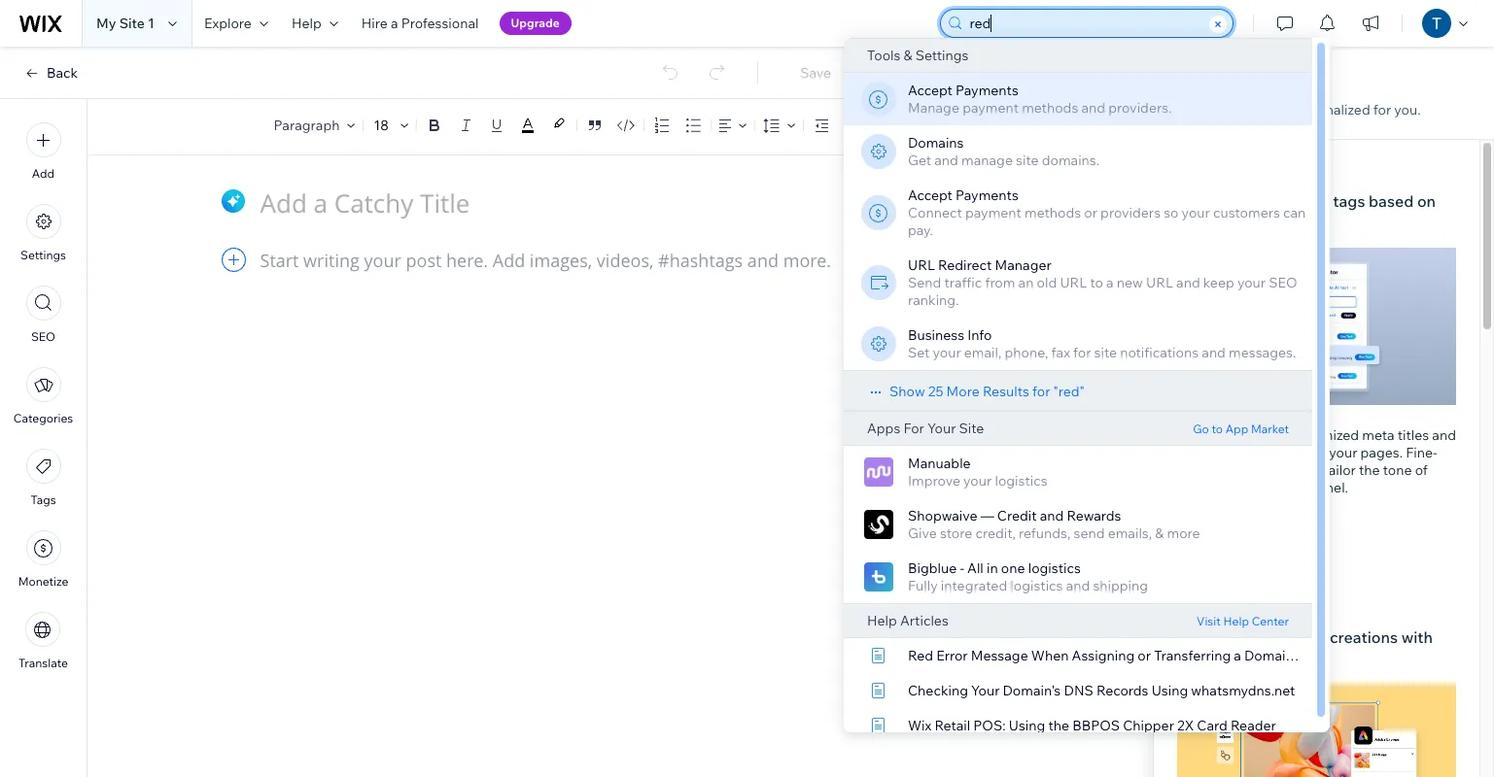 Task type: describe. For each thing, give the bounding box(es) containing it.
apps
[[867, 420, 900, 437]]

prompts
[[1239, 461, 1293, 479]]

an
[[1018, 274, 1033, 292]]

2 horizontal spatial help
[[1223, 614, 1249, 629]]

shopwaive — credit and rewards image
[[864, 510, 893, 540]]

help articles option
[[843, 604, 1312, 639]]

visit
[[1196, 614, 1220, 629]]

keep
[[1203, 274, 1234, 292]]

manage
[[907, 99, 959, 117]]

tools & settings
[[867, 47, 968, 64]]

titles
[[1398, 426, 1429, 444]]

tune
[[1177, 461, 1206, 479]]

integrated
[[940, 577, 1007, 595]]

providers.
[[1108, 99, 1171, 117]]

accept for connect payment methods or providers so your customers can pay.
[[907, 187, 952, 204]]

fine-
[[1406, 444, 1437, 461]]

categories
[[13, 411, 73, 426]]

0 vertical spatial a
[[391, 15, 398, 32]]

improve
[[907, 472, 960, 490]]

retail
[[934, 717, 970, 735]]

wix retail pos: using the bbpos chipper 2x card reader
[[907, 717, 1276, 735]]

read more
[[1259, 520, 1328, 537]]

seo inside the use ai to create seo tags based on your content
[[1297, 192, 1329, 211]]

when
[[1031, 647, 1068, 665]]

so
[[1163, 204, 1178, 222]]

methods for and
[[1021, 99, 1078, 117]]

‑
[[959, 560, 964, 577]]

your inside nov 09, 2023 enhance your digital creations with adobe express
[[1244, 628, 1276, 647]]

settings inside tools & settings option
[[915, 47, 968, 64]]

0 vertical spatial using
[[1151, 682, 1188, 700]]

red error message when assigning or transferring a domain (includes workaround)
[[907, 647, 1440, 665]]

go
[[1192, 422, 1209, 436]]

optimized
[[1296, 426, 1359, 444]]

to inside the use ai to create seo tags based on your content
[[1228, 192, 1243, 211]]

monetize
[[18, 575, 68, 589]]

center
[[1251, 614, 1289, 629]]

connect
[[907, 204, 962, 222]]

menu containing add
[[0, 111, 87, 682]]

site inside domains get and manage site domains.
[[1015, 152, 1038, 169]]

paragraph
[[274, 117, 340, 134]]

pay.
[[907, 222, 933, 239]]

0 horizontal spatial using
[[1008, 717, 1045, 735]]

your inside the use ai to create seo tags based on your content
[[1177, 215, 1210, 234]]

providers
[[1100, 204, 1160, 222]]

transferring
[[1154, 647, 1230, 665]]

payment for connect
[[965, 204, 1021, 222]]

and left tailor
[[1296, 461, 1320, 479]]

1 horizontal spatial of
[[1415, 461, 1428, 479]]

records
[[1096, 682, 1148, 700]]

logistics right in
[[1010, 577, 1063, 595]]

workaround)
[[1357, 647, 1440, 665]]

back
[[47, 64, 78, 82]]

app
[[1225, 422, 1248, 436]]

logistics inside manuable improve your logistics
[[994, 472, 1047, 490]]

credit,
[[975, 525, 1015, 542]]

assigning
[[1071, 647, 1134, 665]]

& inside option
[[903, 47, 912, 64]]

content
[[1214, 215, 1270, 234]]

more inside button
[[946, 383, 979, 401]]

1 horizontal spatial url
[[1059, 274, 1087, 292]]

bigblue ‑ all in one logistics image
[[864, 563, 893, 592]]

use
[[1177, 192, 1205, 211]]

your inside option
[[927, 420, 955, 437]]

ai
[[1209, 192, 1225, 211]]

payments for connect
[[955, 187, 1018, 204]]

for
[[903, 420, 924, 437]]

visit help center link
[[1196, 614, 1289, 629]]

on
[[1417, 192, 1436, 211]]

tools
[[867, 47, 900, 64]]

or for assigning
[[1137, 647, 1151, 665]]

your inside manuable improve your logistics
[[963, 472, 991, 490]]

professional
[[401, 15, 479, 32]]

bigblue ‑ all in one logistics fully integrated logistics and shipping
[[907, 560, 1148, 595]]

customers
[[1213, 204, 1280, 222]]

add button
[[26, 122, 61, 181]]

25
[[928, 383, 943, 401]]

each
[[1280, 444, 1310, 461]]

site inside business info set your email, phone, fax for site notifications and messages.
[[1094, 344, 1116, 362]]

2023
[[1214, 606, 1237, 619]]

tools & settings option
[[843, 38, 1312, 73]]

fax
[[1051, 344, 1070, 362]]

Font Size field
[[372, 116, 393, 135]]

credit
[[997, 507, 1036, 525]]

accept payments manage payment methods and providers.
[[907, 82, 1171, 117]]

instantly
[[1177, 426, 1232, 444]]

traffic
[[944, 274, 982, 292]]

show 25 more results for "red"
[[889, 383, 1084, 401]]

"red"
[[1053, 383, 1084, 401]]

hire
[[361, 15, 388, 32]]

2 horizontal spatial url
[[1146, 274, 1173, 292]]

with inside instantly generate optimized meta titles and descriptions for each of your pages. fine- tune with prompts and tailor the tone of voice from your seo panel.
[[1209, 461, 1236, 479]]

with inside nov 09, 2023 enhance your digital creations with adobe express
[[1401, 628, 1433, 647]]

site inside option
[[959, 420, 984, 437]]

hire a professional
[[361, 15, 479, 32]]

in
[[986, 560, 998, 577]]

ranking.
[[907, 292, 959, 309]]

market
[[1250, 422, 1289, 436]]

and inside domains get and manage site domains.
[[934, 152, 958, 169]]

pages.
[[1361, 444, 1403, 461]]

help for help articles
[[867, 612, 897, 630]]

new releases product updates, personalized for you.
[[1177, 73, 1421, 119]]

upgrade button
[[499, 12, 571, 35]]

for inside business info set your email, phone, fax for site notifications and messages.
[[1073, 344, 1091, 362]]

reader
[[1230, 717, 1276, 735]]

shipping
[[1093, 577, 1148, 595]]

all
[[967, 560, 983, 577]]

your up panel.
[[1329, 444, 1357, 461]]

1 vertical spatial your
[[971, 682, 999, 700]]

and inside business info set your email, phone, fax for site notifications and messages.
[[1201, 344, 1225, 362]]

one
[[1001, 560, 1025, 577]]

upgrade
[[511, 16, 560, 30]]

creations
[[1330, 628, 1398, 647]]

manuable
[[907, 455, 970, 472]]

back button
[[23, 64, 78, 82]]

and inside url redirect manager send traffic from an old url to a new url and keep your seo ranking.
[[1176, 274, 1200, 292]]

go to app market link
[[1192, 422, 1289, 436]]

nov
[[1177, 606, 1195, 619]]

tags
[[1333, 192, 1365, 211]]

create
[[1247, 192, 1293, 211]]

(includes
[[1296, 647, 1354, 665]]

business info set your email, phone, fax for site notifications and messages.
[[907, 327, 1296, 362]]

more
[[1167, 525, 1200, 542]]

for inside instantly generate optimized meta titles and descriptions for each of your pages. fine- tune with prompts and tailor the tone of voice from your seo panel.
[[1259, 444, 1277, 461]]



Task type: locate. For each thing, give the bounding box(es) containing it.
the inside list box
[[1048, 717, 1069, 735]]

and right credit at the bottom right of the page
[[1039, 507, 1063, 525]]

0 vertical spatial settings
[[915, 47, 968, 64]]

translate button
[[18, 612, 68, 671]]

and inside accept payments manage payment methods and providers.
[[1081, 99, 1105, 117]]

from inside instantly generate optimized meta titles and descriptions for each of your pages. fine- tune with prompts and tailor the tone of voice from your seo panel.
[[1214, 479, 1244, 496]]

0 horizontal spatial or
[[1084, 204, 1097, 222]]

or
[[1084, 204, 1097, 222], [1137, 647, 1151, 665]]

and left messages.
[[1201, 344, 1225, 362]]

accept inside accept payments connect payment methods or providers so your customers can pay.
[[907, 187, 952, 204]]

help
[[292, 15, 322, 32], [867, 612, 897, 630], [1223, 614, 1249, 629]]

0 horizontal spatial of
[[1313, 444, 1326, 461]]

message
[[970, 647, 1028, 665]]

the left tone
[[1359, 461, 1380, 479]]

your right the "keep"
[[1237, 274, 1265, 292]]

1 horizontal spatial settings
[[915, 47, 968, 64]]

of right each
[[1313, 444, 1326, 461]]

settings up manage
[[915, 47, 968, 64]]

0 horizontal spatial site
[[119, 15, 145, 32]]

a
[[391, 15, 398, 32], [1106, 274, 1113, 292], [1233, 647, 1241, 665]]

bbpos
[[1072, 717, 1119, 735]]

payment inside accept payments manage payment methods and providers.
[[962, 99, 1018, 117]]

red
[[907, 647, 933, 665]]

Add a Catchy Title text field
[[260, 186, 959, 220]]

1 vertical spatial payments
[[955, 187, 1018, 204]]

to inside "apps for your site" option
[[1211, 422, 1222, 436]]

0 horizontal spatial a
[[391, 15, 398, 32]]

methods
[[1021, 99, 1078, 117], [1024, 204, 1081, 222]]

set
[[907, 344, 929, 362]]

results
[[982, 383, 1029, 401]]

0 vertical spatial site
[[1015, 152, 1038, 169]]

1 vertical spatial site
[[959, 420, 984, 437]]

0 horizontal spatial help
[[292, 15, 322, 32]]

0 horizontal spatial &
[[903, 47, 912, 64]]

0 horizontal spatial url
[[907, 257, 935, 274]]

0 horizontal spatial from
[[985, 274, 1015, 292]]

your inside business info set your email, phone, fax for site notifications and messages.
[[932, 344, 961, 362]]

a right "hire"
[[391, 15, 398, 32]]

logistics down 'refunds,'
[[1028, 560, 1080, 577]]

or right assigning
[[1137, 647, 1151, 665]]

payments inside accept payments connect payment methods or providers so your customers can pay.
[[955, 187, 1018, 204]]

1 vertical spatial or
[[1137, 647, 1151, 665]]

it
[[1219, 520, 1228, 537]]

2 horizontal spatial to
[[1228, 192, 1243, 211]]

0 vertical spatial methods
[[1021, 99, 1078, 117]]

methods inside accept payments connect payment methods or providers so your customers can pay.
[[1024, 204, 1081, 222]]

settings
[[915, 47, 968, 64], [21, 248, 66, 262]]

messages.
[[1228, 344, 1296, 362]]

1 horizontal spatial a
[[1106, 274, 1113, 292]]

manage
[[961, 152, 1012, 169]]

and inside shopwaive — credit and rewards give store credit, refunds, send emails, & more
[[1039, 507, 1063, 525]]

to right "go"
[[1211, 422, 1222, 436]]

your right set
[[932, 344, 961, 362]]

visit help center
[[1196, 614, 1289, 629]]

2 accept from the top
[[907, 187, 952, 204]]

help left "hire"
[[292, 15, 322, 32]]

seo up categories button
[[31, 330, 55, 344]]

payment for manage
[[962, 99, 1018, 117]]

manager
[[995, 257, 1051, 274]]

product
[[1177, 101, 1228, 119]]

emails,
[[1107, 525, 1152, 542]]

1 vertical spatial a
[[1106, 274, 1113, 292]]

url right old
[[1059, 274, 1087, 292]]

business
[[907, 327, 964, 344]]

1 vertical spatial with
[[1401, 628, 1433, 647]]

0 horizontal spatial settings
[[21, 248, 66, 262]]

accept down tools & settings
[[907, 82, 952, 99]]

1 horizontal spatial the
[[1359, 461, 1380, 479]]

1 vertical spatial accept
[[907, 187, 952, 204]]

site right fax in the top right of the page
[[1094, 344, 1116, 362]]

list box
[[843, 38, 1440, 744]]

for left "red"
[[1032, 383, 1050, 401]]

methods up domains. in the right top of the page
[[1021, 99, 1078, 117]]

your up the —
[[963, 472, 991, 490]]

0 horizontal spatial the
[[1048, 717, 1069, 735]]

or left providers
[[1084, 204, 1097, 222]]

& left more
[[1155, 525, 1163, 542]]

0 vertical spatial accept
[[907, 82, 952, 99]]

1 horizontal spatial &
[[1155, 525, 1163, 542]]

to left new
[[1090, 274, 1103, 292]]

site left 1
[[119, 15, 145, 32]]

2 vertical spatial a
[[1233, 647, 1241, 665]]

1 vertical spatial more
[[1295, 520, 1328, 537]]

using down red error message when assigning or transferring a domain (includes workaround)
[[1151, 682, 1188, 700]]

your up domain
[[1244, 628, 1276, 647]]

1 horizontal spatial your
[[971, 682, 999, 700]]

list box containing tools & settings
[[843, 38, 1440, 744]]

domain's
[[1002, 682, 1060, 700]]

1 horizontal spatial from
[[1214, 479, 1244, 496]]

payment
[[962, 99, 1018, 117], [965, 204, 1021, 222]]

a left domain
[[1233, 647, 1241, 665]]

seo inside url redirect manager send traffic from an old url to a new url and keep your seo ranking.
[[1268, 274, 1297, 292]]

and right titles at the right bottom of page
[[1432, 426, 1456, 444]]

for inside new releases product updates, personalized for you.
[[1373, 101, 1391, 119]]

notifications
[[1120, 344, 1198, 362]]

manuable improve your logistics
[[907, 455, 1047, 490]]

1 vertical spatial &
[[1155, 525, 1163, 542]]

error
[[936, 647, 967, 665]]

your up read
[[1247, 479, 1275, 496]]

help left articles
[[867, 612, 897, 630]]

0 horizontal spatial to
[[1090, 274, 1103, 292]]

and left the "keep"
[[1176, 274, 1200, 292]]

old
[[1036, 274, 1056, 292]]

Search... field
[[964, 10, 1206, 37]]

2 vertical spatial to
[[1211, 422, 1222, 436]]

and up "help articles" option
[[1066, 577, 1090, 595]]

seo inside instantly generate optimized meta titles and descriptions for each of your pages. fine- tune with prompts and tailor the tone of voice from your seo panel.
[[1278, 479, 1307, 496]]

apps for your site option
[[843, 411, 1312, 446]]

0 vertical spatial payments
[[955, 82, 1018, 99]]

settings inside menu
[[21, 248, 66, 262]]

manuable image
[[864, 458, 893, 487]]

1 vertical spatial payment
[[965, 204, 1021, 222]]

dns
[[1063, 682, 1093, 700]]

1 horizontal spatial to
[[1211, 422, 1222, 436]]

methods inside accept payments manage payment methods and providers.
[[1021, 99, 1078, 117]]

your right for
[[927, 420, 955, 437]]

bigblue
[[907, 560, 956, 577]]

refunds,
[[1018, 525, 1070, 542]]

1 vertical spatial using
[[1008, 717, 1045, 735]]

seo down each
[[1278, 479, 1307, 496]]

articles
[[900, 612, 948, 630]]

tone
[[1383, 461, 1412, 479]]

card
[[1196, 717, 1227, 735]]

payments down manage
[[955, 187, 1018, 204]]

0 horizontal spatial your
[[927, 420, 955, 437]]

0 vertical spatial &
[[903, 47, 912, 64]]

show
[[889, 383, 925, 401]]

chipper
[[1122, 717, 1174, 735]]

& right tools
[[903, 47, 912, 64]]

accept payments connect payment methods or providers so your customers can pay.
[[907, 187, 1305, 239]]

1 payments from the top
[[955, 82, 1018, 99]]

and right get
[[934, 152, 958, 169]]

more right 25
[[946, 383, 979, 401]]

payment down manage
[[965, 204, 1021, 222]]

checking your domain's dns records using whatsmydns.net
[[907, 682, 1295, 700]]

your right so
[[1181, 204, 1210, 222]]

09,
[[1198, 606, 1212, 619]]

1 vertical spatial site
[[1094, 344, 1116, 362]]

phone,
[[1004, 344, 1048, 362]]

0 horizontal spatial more
[[946, 383, 979, 401]]

methods for or
[[1024, 204, 1081, 222]]

settings up seo button
[[21, 248, 66, 262]]

1 horizontal spatial more
[[1295, 520, 1328, 537]]

show 25 more results for "red" button
[[867, 379, 1084, 402]]

payment inside accept payments connect payment methods or providers so your customers can pay.
[[965, 204, 1021, 222]]

0 vertical spatial site
[[119, 15, 145, 32]]

0 vertical spatial your
[[927, 420, 955, 437]]

can
[[1283, 204, 1305, 222]]

your down use
[[1177, 215, 1210, 234]]

seo left tags
[[1297, 192, 1329, 211]]

payments up domains get and manage site domains.
[[955, 82, 1018, 99]]

with
[[1209, 461, 1236, 479], [1401, 628, 1433, 647]]

your inside url redirect manager send traffic from an old url to a new url and keep your seo ranking.
[[1237, 274, 1265, 292]]

1 vertical spatial from
[[1214, 479, 1244, 496]]

1 vertical spatial methods
[[1024, 204, 1081, 222]]

0 vertical spatial more
[[946, 383, 979, 401]]

1 accept from the top
[[907, 82, 952, 99]]

methods down domains. in the right top of the page
[[1024, 204, 1081, 222]]

help inside help button
[[292, 15, 322, 32]]

payments inside accept payments manage payment methods and providers.
[[955, 82, 1018, 99]]

1 horizontal spatial site
[[1094, 344, 1116, 362]]

the
[[1359, 461, 1380, 479], [1048, 717, 1069, 735]]

0 horizontal spatial site
[[1015, 152, 1038, 169]]

for down market on the bottom of the page
[[1259, 444, 1277, 461]]

1 horizontal spatial help
[[867, 612, 897, 630]]

1 vertical spatial to
[[1090, 274, 1103, 292]]

1 horizontal spatial or
[[1137, 647, 1151, 665]]

0 vertical spatial the
[[1359, 461, 1380, 479]]

use ai to create seo tags based on your content
[[1177, 192, 1436, 234]]

0 vertical spatial to
[[1228, 192, 1243, 211]]

& inside shopwaive — credit and rewards give store credit, refunds, send emails, & more
[[1155, 525, 1163, 542]]

payments for manage
[[955, 82, 1018, 99]]

accept for manage payment methods and providers.
[[907, 82, 952, 99]]

accept up pay.
[[907, 187, 952, 204]]

and up the notes
[[1081, 99, 1105, 117]]

of right tone
[[1415, 461, 1428, 479]]

—
[[980, 507, 994, 525]]

or inside accept payments connect payment methods or providers so your customers can pay.
[[1084, 204, 1097, 222]]

site down show 25 more results for "red" button
[[959, 420, 984, 437]]

add
[[32, 166, 55, 181]]

0 horizontal spatial with
[[1209, 461, 1236, 479]]

from
[[985, 274, 1015, 292], [1214, 479, 1244, 496]]

try it link
[[1177, 514, 1247, 543]]

1 vertical spatial the
[[1048, 717, 1069, 735]]

0 vertical spatial with
[[1209, 461, 1236, 479]]

instantly generate optimized meta titles and descriptions for each of your pages. fine- tune with prompts and tailor the tone of voice from your seo panel.
[[1177, 426, 1456, 496]]

shopwaive — credit and rewards give store credit, refunds, send emails, & more
[[907, 507, 1200, 542]]

translate
[[18, 656, 68, 671]]

url right new
[[1146, 274, 1173, 292]]

from inside url redirect manager send traffic from an old url to a new url and keep your seo ranking.
[[985, 274, 1015, 292]]

menu
[[0, 111, 87, 682]]

settings button
[[21, 204, 66, 262]]

your inside accept payments connect payment methods or providers so your customers can pay.
[[1181, 204, 1210, 222]]

site right manage
[[1015, 152, 1038, 169]]

0 vertical spatial from
[[985, 274, 1015, 292]]

nov 09, 2023 enhance your digital creations with adobe express
[[1177, 606, 1433, 670]]

2 payments from the top
[[955, 187, 1018, 204]]

0 vertical spatial payment
[[962, 99, 1018, 117]]

0 vertical spatial or
[[1084, 204, 1097, 222]]

a left new
[[1106, 274, 1113, 292]]

to inside url redirect manager send traffic from an old url to a new url and keep your seo ranking.
[[1090, 274, 1103, 292]]

help right visit
[[1223, 614, 1249, 629]]

the left bbpos
[[1048, 717, 1069, 735]]

with up workaround)
[[1401, 628, 1433, 647]]

the inside instantly generate optimized meta titles and descriptions for each of your pages. fine- tune with prompts and tailor the tone of voice from your seo panel.
[[1359, 461, 1380, 479]]

for right fax in the top right of the page
[[1073, 344, 1091, 362]]

payment up domains get and manage site domains.
[[962, 99, 1018, 117]]

show 25 more results for "red" option
[[843, 370, 1312, 411]]

to right the ai
[[1228, 192, 1243, 211]]

from right voice
[[1214, 479, 1244, 496]]

notes button
[[1051, 114, 1130, 140]]

try it
[[1196, 520, 1228, 537]]

using down domain's
[[1008, 717, 1045, 735]]

from left "an"
[[985, 274, 1015, 292]]

more right read
[[1295, 520, 1328, 537]]

based
[[1369, 192, 1414, 211]]

or for methods
[[1084, 204, 1097, 222]]

read more link
[[1259, 520, 1328, 537]]

personalized
[[1289, 101, 1370, 119]]

help for help
[[292, 15, 322, 32]]

help articles
[[867, 612, 948, 630]]

give
[[907, 525, 936, 542]]

accept inside accept payments manage payment methods and providers.
[[907, 82, 952, 99]]

your up the "pos:"
[[971, 682, 999, 700]]

tailor
[[1323, 461, 1356, 479]]

with right tune
[[1209, 461, 1236, 479]]

releases
[[1218, 73, 1292, 95]]

more
[[946, 383, 979, 401], [1295, 520, 1328, 537]]

using
[[1151, 682, 1188, 700], [1008, 717, 1045, 735]]

for inside show 25 more results for "red" button
[[1032, 383, 1050, 401]]

seo inside button
[[31, 330, 55, 344]]

2 horizontal spatial a
[[1233, 647, 1241, 665]]

seo right the "keep"
[[1268, 274, 1297, 292]]

site
[[1015, 152, 1038, 169], [1094, 344, 1116, 362]]

1 horizontal spatial with
[[1401, 628, 1433, 647]]

url down pay.
[[907, 257, 935, 274]]

a inside url redirect manager send traffic from an old url to a new url and keep your seo ranking.
[[1106, 274, 1113, 292]]

monetize button
[[18, 531, 68, 589]]

1 vertical spatial settings
[[21, 248, 66, 262]]

meta
[[1362, 426, 1395, 444]]

and inside bigblue ‑ all in one logistics fully integrated logistics and shipping
[[1066, 577, 1090, 595]]

1 horizontal spatial site
[[959, 420, 984, 437]]

new
[[1177, 73, 1214, 95]]

1 horizontal spatial using
[[1151, 682, 1188, 700]]

generate
[[1235, 426, 1293, 444]]

logistics up credit at the bottom right of the page
[[994, 472, 1047, 490]]

for left you.
[[1373, 101, 1391, 119]]

read
[[1259, 520, 1292, 537]]

shopwaive
[[907, 507, 977, 525]]

get
[[907, 152, 931, 169]]



Task type: vqa. For each thing, say whether or not it's contained in the screenshot.
the languages
no



